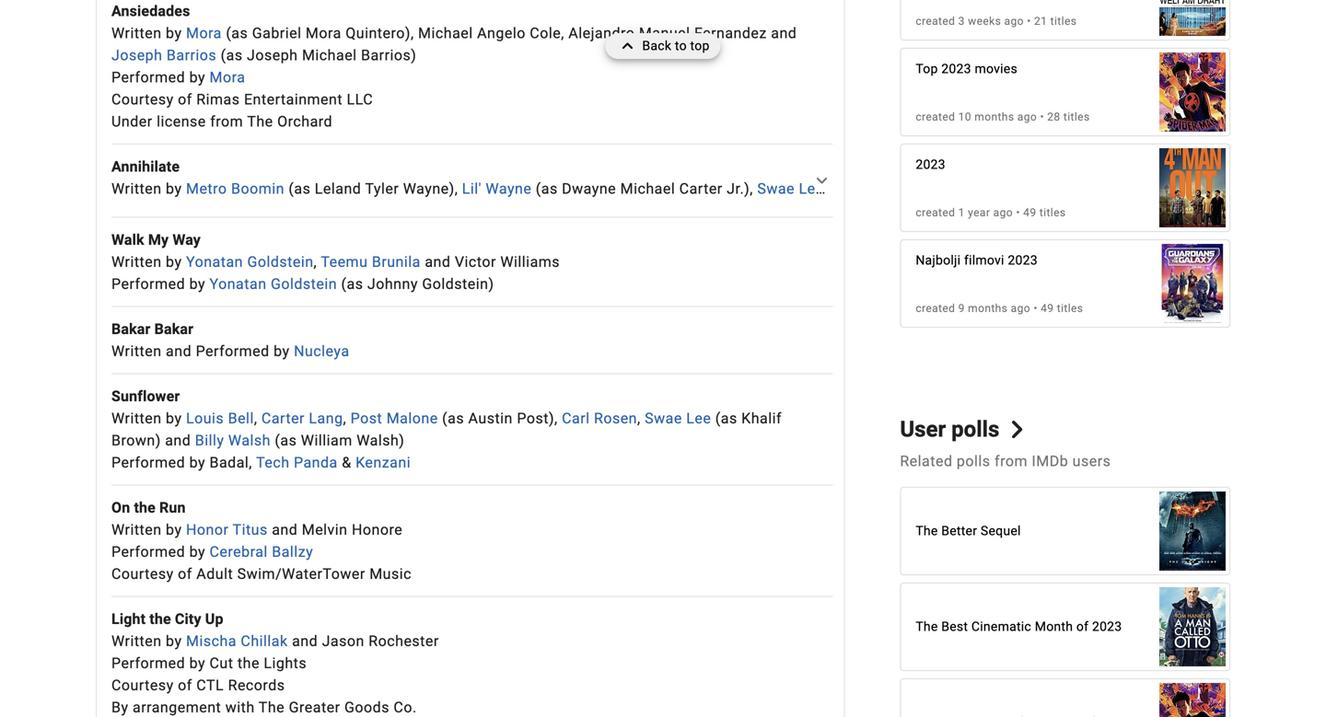 Task type: describe. For each thing, give the bounding box(es) containing it.
filmovi
[[964, 253, 1005, 268]]

user
[[900, 416, 946, 443]]

performed down brown)
[[111, 454, 185, 472]]

cinematic
[[972, 619, 1032, 635]]

(as khalif brown) and
[[111, 410, 782, 449]]

ansiedades written by mora (as gabriel mora quintero), michael angelo cole, alejandro manuel fernandez and joseph barrios (as joseph michael barrios) performed by mora courtesy of rimas entertainment llc under license from the orchard
[[111, 2, 797, 130]]

2 written from the top
[[111, 180, 162, 198]]

&
[[342, 454, 352, 472]]

10
[[959, 111, 972, 123]]

the best cinematic month of 2023 link
[[901, 578, 1230, 676]]

courtesy inside the ansiedades written by mora (as gabriel mora quintero), michael angelo cole, alejandro manuel fernandez and joseph barrios (as joseph michael barrios) performed by mora courtesy of rimas entertainment llc under license from the orchard
[[111, 91, 174, 108]]

users
[[1073, 453, 1111, 470]]

bell
[[228, 410, 254, 427]]

expand more image
[[811, 170, 833, 192]]

created for 2023
[[916, 206, 955, 219]]

on
[[111, 499, 130, 517]]

courtesy inside light the city up written by mischa chillak and jason rochester performed by cut the lights courtesy of ctl records by arrangement with the greater goods co.
[[111, 677, 174, 695]]

back
[[642, 38, 672, 53]]

best
[[942, 619, 968, 635]]

panda
[[294, 454, 338, 472]]

user polls
[[900, 416, 1000, 443]]

titles for najbolji filmovi 2023
[[1057, 302, 1084, 315]]

and inside walk my way written by yonatan goldstein , teemu brunila and victor williams performed by yonatan goldstein (as johnny goldstein)
[[425, 253, 451, 271]]

quintero),
[[346, 24, 414, 42]]

, left "post"
[[343, 410, 347, 427]]

donald),
[[1259, 180, 1317, 198]]

ago left "21"
[[1005, 15, 1024, 28]]

carl
[[562, 410, 590, 427]]

1 horizontal spatial carter
[[679, 180, 723, 198]]

bakar bakar written and performed by nucleya
[[111, 321, 350, 360]]

created 1 year ago • 49 titles
[[916, 206, 1066, 219]]

from inside the ansiedades written by mora (as gabriel mora quintero), michael angelo cole, alejandro manuel fernandez and joseph barrios (as joseph michael barrios) performed by mora courtesy of rimas entertainment llc under license from the orchard
[[210, 113, 243, 130]]

johnny
[[367, 275, 418, 293]]

oscar isaac, andy samberg, jake johnson, daniel kaluuya, hailee steinfeld, karan soni, shameik moore, and issa rae in spider-man: across the spider-verse (2023) image
[[1160, 43, 1226, 141]]

leland
[[315, 180, 361, 198]]

0 vertical spatial michael
[[418, 24, 473, 42]]

1 horizontal spatial from
[[995, 453, 1028, 470]]

melvin
[[302, 521, 348, 539]]

1 vertical spatial swae
[[645, 410, 682, 427]]

1
[[959, 206, 965, 219]]

gabriel
[[252, 24, 302, 42]]

honor titus link
[[186, 521, 268, 539]]

kenzani
[[356, 454, 411, 472]]

mischa chillak link
[[186, 633, 288, 650]]

year
[[968, 206, 991, 219]]

vin diesel, bradley cooper, sean gunn, chris pratt, zoe saldana, dave bautista, karen gillan, pom klementieff, and maria bakalova in guardians of the galaxy vol. 3 (2023) image
[[1160, 235, 1226, 333]]

the left best
[[916, 619, 938, 635]]

run
[[159, 499, 186, 517]]

cole,
[[530, 24, 565, 42]]

annihilate
[[111, 158, 180, 175]]

lang
[[309, 410, 343, 427]]

polls for user
[[952, 416, 1000, 443]]

goldstein)
[[422, 275, 494, 293]]

kenzani link
[[356, 454, 411, 472]]

williams
[[500, 253, 560, 271]]

najbolji filmovi 2023
[[916, 253, 1038, 268]]

walsh
[[228, 432, 271, 449]]

teemu brunila link
[[321, 253, 421, 271]]

(as inside walk my way written by yonatan goldstein , teemu brunila and victor williams performed by yonatan goldstein (as johnny goldstein)
[[341, 275, 363, 293]]

fernandez
[[694, 24, 767, 42]]

adult
[[196, 566, 233, 583]]

mora up barrios
[[186, 24, 222, 42]]

1 vertical spatial goldstein
[[271, 275, 337, 293]]

related
[[900, 453, 953, 470]]

honor
[[186, 521, 229, 539]]

nucleya
[[294, 343, 350, 360]]

chevron right inline image
[[1009, 421, 1026, 438]]

records
[[228, 677, 285, 695]]

louis
[[186, 410, 224, 427]]

honore
[[352, 521, 403, 539]]

created 9 months ago • 49 titles
[[916, 302, 1084, 315]]

walsh)
[[357, 432, 405, 449]]

khalif inside (as khalif brown) and
[[742, 410, 782, 427]]

written inside light the city up written by mischa chillak and jason rochester performed by cut the lights courtesy of ctl records by arrangement with the greater goods co.
[[111, 633, 162, 650]]

joseph barrios link
[[111, 46, 217, 64]]

rochester
[[369, 633, 439, 650]]

user polls link
[[900, 416, 1026, 443]]

0 vertical spatial goldstein
[[247, 253, 314, 271]]

mora up "rimas"
[[210, 69, 245, 86]]

barrios)
[[361, 46, 417, 64]]

1 horizontal spatial khalif
[[854, 180, 895, 198]]

post),
[[517, 410, 558, 427]]

rosen
[[594, 410, 637, 427]]

mora right gabriel
[[306, 24, 342, 42]]

0 vertical spatial yonatan
[[186, 253, 243, 271]]

1 horizontal spatial swae
[[757, 180, 795, 198]]

lil'
[[462, 180, 482, 198]]

badal,
[[210, 454, 252, 472]]

1 created from the top
[[916, 15, 955, 28]]

manuel
[[639, 24, 690, 42]]

billy walsh (as william walsh)
[[195, 432, 405, 449]]

entertainment
[[244, 91, 343, 108]]

wayne),
[[403, 180, 458, 198]]

3
[[959, 15, 965, 28]]

swim/watertower
[[237, 566, 365, 583]]

top
[[916, 61, 938, 76]]

light the city up written by mischa chillak and jason rochester performed by cut the lights courtesy of ctl records by arrangement with the greater goods co.
[[111, 611, 439, 717]]

morgan freeman, gary oldman, christian bale, michael caine, aaron eckhart, heath ledger, maggie gyllenhaal, cillian murphy, and chin han in the dark knight (2008) image
[[1160, 482, 1226, 580]]

0 horizontal spatial lee
[[686, 410, 711, 427]]

the inside the ansiedades written by mora (as gabriel mora quintero), michael angelo cole, alejandro manuel fernandez and joseph barrios (as joseph michael barrios) performed by mora courtesy of rimas entertainment llc under license from the orchard
[[247, 113, 273, 130]]

lights
[[264, 655, 307, 672]]

of inside on the run written by honor titus and melvin honore performed by cerebral ballzy courtesy of adult swim/watertower music
[[178, 566, 192, 583]]

teemu
[[321, 253, 368, 271]]

billy walsh link
[[195, 432, 271, 449]]

music
[[370, 566, 412, 583]]

written inside walk my way written by yonatan goldstein , teemu brunila and victor williams performed by yonatan goldstein (as johnny goldstein)
[[111, 253, 162, 271]]

jr.),
[[727, 180, 753, 198]]

sunflower
[[111, 388, 180, 405]]

created 3 weeks ago • 21 titles
[[916, 15, 1077, 28]]

• for top 2023 movies
[[1040, 111, 1044, 123]]

created for top 2023 movies
[[916, 111, 955, 123]]

goods
[[345, 699, 390, 717]]

co.
[[394, 699, 417, 717]]

ballzy
[[272, 543, 313, 561]]

months for movies
[[975, 111, 1015, 123]]

walk my way written by yonatan goldstein , teemu brunila and victor williams performed by yonatan goldstein (as johnny goldstein)
[[111, 231, 560, 293]]

written by metro boomin (as leland tyler wayne), lil' wayne (as dwayne michael carter jr.), swae lee (as khalif brown),
[[111, 180, 956, 198]]

49 for 2023
[[1024, 206, 1037, 219]]

titles for top 2023 movies
[[1064, 111, 1090, 123]]

victor
[[455, 253, 496, 271]]

0 vertical spatial lee
[[799, 180, 824, 198]]

boomin
[[231, 180, 285, 198]]

yonatan goldstein link for ,
[[186, 253, 314, 271]]

back to top
[[642, 38, 710, 53]]

up
[[205, 611, 223, 628]]

2023 right top
[[942, 61, 972, 76]]

the for run
[[134, 499, 156, 517]]

0 vertical spatial swae lee link
[[757, 180, 826, 198]]

4th man out (2015) image
[[1160, 139, 1226, 237]]

orchard
[[277, 113, 333, 130]]

2023 right filmovi
[[1008, 253, 1038, 268]]

license
[[157, 113, 206, 130]]



Task type: locate. For each thing, give the bounding box(es) containing it.
2 horizontal spatial michael
[[620, 180, 675, 198]]

dwayne
[[562, 180, 616, 198]]

and inside (as khalif brown) and
[[165, 432, 191, 449]]

4 written from the top
[[111, 343, 162, 360]]

performed down light
[[111, 655, 185, 672]]

1 horizontal spatial lee
[[799, 180, 824, 198]]

movies
[[975, 61, 1018, 76]]

1 vertical spatial yonatan
[[210, 275, 267, 293]]

0 horizontal spatial swae lee link
[[645, 410, 711, 427]]

written down annihilate
[[111, 180, 162, 198]]

and up the goldstein)
[[425, 253, 451, 271]]

polls down the user polls link in the bottom right of the page
[[957, 453, 991, 470]]

0 vertical spatial the
[[134, 499, 156, 517]]

and inside on the run written by honor titus and melvin honore performed by cerebral ballzy courtesy of adult swim/watertower music
[[272, 521, 298, 539]]

walk
[[111, 231, 144, 249]]

• right 9
[[1034, 302, 1038, 315]]

2 vertical spatial courtesy
[[111, 677, 174, 695]]

brown)
[[111, 432, 161, 449]]

and up lights
[[292, 633, 318, 650]]

swae right 'rosen'
[[645, 410, 682, 427]]

joseph down gabriel
[[247, 46, 298, 64]]

1 written from the top
[[111, 24, 162, 42]]

0 vertical spatial courtesy
[[111, 91, 174, 108]]

,
[[314, 253, 317, 271], [254, 410, 257, 427], [343, 410, 347, 427], [637, 410, 641, 427]]

1 vertical spatial lee
[[686, 410, 711, 427]]

months for 2023
[[968, 302, 1008, 315]]

of
[[178, 91, 192, 108], [178, 566, 192, 583], [1077, 619, 1089, 635], [178, 677, 192, 695]]

of up "license"
[[178, 91, 192, 108]]

• right year
[[1016, 206, 1020, 219]]

lee right 'rosen'
[[686, 410, 711, 427]]

3 written from the top
[[111, 253, 162, 271]]

, left teemu
[[314, 253, 317, 271]]

21
[[1034, 15, 1048, 28]]

0 horizontal spatial swae
[[645, 410, 682, 427]]

1 vertical spatial 49
[[1041, 302, 1054, 315]]

created
[[916, 15, 955, 28], [916, 111, 955, 123], [916, 206, 955, 219], [916, 302, 955, 315]]

written down light
[[111, 633, 162, 650]]

top 2023 movies
[[916, 61, 1018, 76]]

1 vertical spatial khalif
[[742, 410, 782, 427]]

jocelyn
[[1201, 180, 1255, 198]]

the left better
[[916, 524, 938, 539]]

mora link up "rimas"
[[210, 69, 245, 86]]

written up brown)
[[111, 410, 162, 427]]

0 vertical spatial yonatan goldstein link
[[186, 253, 314, 271]]

the up records
[[238, 655, 260, 672]]

the right on
[[134, 499, 156, 517]]

mora link for performed by
[[210, 69, 245, 86]]

carter
[[679, 180, 723, 198], [262, 410, 305, 427]]

mischa
[[186, 633, 237, 650]]

goldstein
[[247, 253, 314, 271], [271, 275, 337, 293]]

0 vertical spatial from
[[210, 113, 243, 130]]

mora
[[186, 24, 222, 42], [306, 24, 342, 42], [210, 69, 245, 86]]

my
[[148, 231, 169, 249]]

of inside the ansiedades written by mora (as gabriel mora quintero), michael angelo cole, alejandro manuel fernandez and joseph barrios (as joseph michael barrios) performed by mora courtesy of rimas entertainment llc under license from the orchard
[[178, 91, 192, 108]]

written up sunflower at the bottom left of the page
[[111, 343, 162, 360]]

polls left chevron right inline image
[[952, 416, 1000, 443]]

5 written from the top
[[111, 410, 162, 427]]

ago left 28
[[1018, 111, 1037, 123]]

1 vertical spatial carter
[[262, 410, 305, 427]]

the inside on the run written by honor titus and melvin honore performed by cerebral ballzy courtesy of adult swim/watertower music
[[134, 499, 156, 517]]

by
[[166, 24, 182, 42], [189, 69, 205, 86], [166, 180, 182, 198], [166, 253, 182, 271], [189, 275, 205, 293], [274, 343, 290, 360], [166, 410, 182, 427], [189, 454, 205, 472], [166, 521, 182, 539], [189, 543, 205, 561], [166, 633, 182, 650], [189, 655, 205, 672]]

michael up llc
[[302, 46, 357, 64]]

2 created from the top
[[916, 111, 955, 123]]

1 joseph from the left
[[111, 46, 163, 64]]

• for 2023
[[1016, 206, 1020, 219]]

louis bell link
[[186, 410, 254, 427]]

1 vertical spatial from
[[995, 453, 1028, 470]]

and inside the ansiedades written by mora (as gabriel mora quintero), michael angelo cole, alejandro manuel fernandez and joseph barrios (as joseph michael barrios) performed by mora courtesy of rimas entertainment llc under license from the orchard
[[771, 24, 797, 42]]

, inside walk my way written by yonatan goldstein , teemu brunila and victor williams performed by yonatan goldstein (as johnny goldstein)
[[314, 253, 317, 271]]

goldstein left teemu
[[247, 253, 314, 271]]

yonatan
[[186, 253, 243, 271], [210, 275, 267, 293]]

lee
[[799, 180, 824, 198], [686, 410, 711, 427]]

light
[[111, 611, 146, 628]]

of left adult
[[178, 566, 192, 583]]

0 vertical spatial months
[[975, 111, 1015, 123]]

2 bakar from the left
[[154, 321, 194, 338]]

0 vertical spatial swae
[[757, 180, 795, 198]]

expand less image
[[617, 33, 642, 59]]

post
[[351, 410, 382, 427]]

performed
[[111, 69, 185, 86], [111, 275, 185, 293], [196, 343, 270, 360], [111, 454, 185, 472], [111, 543, 185, 561], [111, 655, 185, 672]]

yonatan goldstein link
[[186, 253, 314, 271], [210, 275, 337, 293]]

mora link for written by
[[186, 24, 222, 42]]

and inside bakar bakar written and performed by nucleya
[[166, 343, 192, 360]]

written inside the ansiedades written by mora (as gabriel mora quintero), michael angelo cole, alejandro manuel fernandez and joseph barrios (as joseph michael barrios) performed by mora courtesy of rimas entertainment llc under license from the orchard
[[111, 24, 162, 42]]

under
[[111, 113, 153, 130]]

and up sunflower at the bottom left of the page
[[166, 343, 192, 360]]

by inside bakar bakar written and performed by nucleya
[[274, 343, 290, 360]]

way
[[173, 231, 201, 249]]

chillak
[[241, 633, 288, 650]]

titus
[[233, 521, 268, 539]]

greater
[[289, 699, 340, 717]]

the inside 'link'
[[916, 524, 938, 539]]

0 horizontal spatial michael
[[302, 46, 357, 64]]

the left city
[[149, 611, 171, 628]]

barrios
[[167, 46, 217, 64]]

1 horizontal spatial swae lee link
[[757, 180, 826, 198]]

of up arrangement
[[178, 677, 192, 695]]

0 horizontal spatial khalif
[[742, 410, 782, 427]]

4 created from the top
[[916, 302, 955, 315]]

0 vertical spatial polls
[[952, 416, 1000, 443]]

on the run written by honor titus and melvin honore performed by cerebral ballzy courtesy of adult swim/watertower music
[[111, 499, 412, 583]]

0 horizontal spatial carter
[[262, 410, 305, 427]]

yonatan goldstein link up bakar bakar written and performed by nucleya
[[210, 275, 337, 293]]

written down "walk"
[[111, 253, 162, 271]]

tom hanks in a man called otto (2022) image
[[1160, 578, 1226, 676]]

swae right the jr.),
[[757, 180, 795, 198]]

3 courtesy from the top
[[111, 677, 174, 695]]

49 right 9
[[1041, 302, 1054, 315]]

with
[[225, 699, 255, 717]]

by
[[111, 699, 129, 717]]

imdb
[[1032, 453, 1069, 470]]

created for najbolji filmovi 2023
[[916, 302, 955, 315]]

written inside on the run written by honor titus and melvin honore performed by cerebral ballzy courtesy of adult swim/watertower music
[[111, 521, 162, 539]]

post malone link
[[351, 410, 438, 427]]

created left the 1
[[916, 206, 955, 219]]

of inside light the city up written by mischa chillak and jason rochester performed by cut the lights courtesy of ctl records by arrangement with the greater goods co.
[[178, 677, 192, 695]]

performed inside bakar bakar written and performed by nucleya
[[196, 343, 270, 360]]

2 vertical spatial the
[[238, 655, 260, 672]]

months
[[975, 111, 1015, 123], [968, 302, 1008, 315]]

written down on
[[111, 521, 162, 539]]

, up walsh
[[254, 410, 257, 427]]

2 courtesy from the top
[[111, 566, 174, 583]]

lil' wayne link
[[462, 180, 532, 198]]

• for najbolji filmovi 2023
[[1034, 302, 1038, 315]]

mora link up barrios
[[186, 24, 222, 42]]

7 written from the top
[[111, 633, 162, 650]]

1 horizontal spatial 49
[[1041, 302, 1054, 315]]

the for city
[[149, 611, 171, 628]]

2 joseph from the left
[[247, 46, 298, 64]]

courtesy
[[111, 91, 174, 108], [111, 566, 174, 583], [111, 677, 174, 695]]

(as inside (as khalif brown) and
[[716, 410, 738, 427]]

1 horizontal spatial michael
[[418, 24, 473, 42]]

brunila
[[372, 253, 421, 271]]

0 horizontal spatial from
[[210, 113, 243, 130]]

ago right 9
[[1011, 302, 1031, 315]]

performed inside walk my way written by yonatan goldstein , teemu brunila and victor williams performed by yonatan goldstein (as johnny goldstein)
[[111, 275, 185, 293]]

1 courtesy from the top
[[111, 91, 174, 108]]

1 horizontal spatial joseph
[[247, 46, 298, 64]]

1 vertical spatial mora link
[[210, 69, 245, 86]]

michael left angelo
[[418, 24, 473, 42]]

2023 right month
[[1092, 619, 1122, 635]]

performed up 'bell'
[[196, 343, 270, 360]]

1 horizontal spatial bakar
[[154, 321, 194, 338]]

28
[[1048, 111, 1061, 123]]

the down entertainment
[[247, 113, 273, 130]]

the
[[134, 499, 156, 517], [149, 611, 171, 628], [238, 655, 260, 672]]

ansiedades
[[111, 2, 190, 20]]

ago for najbolji filmovi 2023
[[1011, 302, 1031, 315]]

brown),
[[899, 180, 952, 198]]

angelo
[[477, 24, 526, 42]]

top
[[690, 38, 710, 53]]

courtesy up by
[[111, 677, 174, 695]]

carter up billy walsh (as william walsh)
[[262, 410, 305, 427]]

swae lee link right the jr.),
[[757, 180, 826, 198]]

0 vertical spatial 49
[[1024, 206, 1037, 219]]

0 horizontal spatial bakar
[[111, 321, 151, 338]]

joseph down ansiedades
[[111, 46, 163, 64]]

3 created from the top
[[916, 206, 955, 219]]

created left 3
[[916, 15, 955, 28]]

performed inside light the city up written by mischa chillak and jason rochester performed by cut the lights courtesy of ctl records by arrangement with the greater goods co.
[[111, 655, 185, 672]]

yonatan goldstein link down way
[[186, 253, 314, 271]]

• left "21"
[[1027, 15, 1031, 28]]

and up ballzy
[[272, 521, 298, 539]]

goldstein down teemu
[[271, 275, 337, 293]]

tech
[[256, 454, 290, 472]]

49
[[1024, 206, 1037, 219], [1041, 302, 1054, 315]]

joseph
[[111, 46, 163, 64], [247, 46, 298, 64]]

6 written from the top
[[111, 521, 162, 539]]

written by louis bell , carter lang , post malone (as austin post), carl rosen , swae lee
[[111, 410, 711, 427]]

1 vertical spatial yonatan goldstein link
[[210, 275, 337, 293]]

created left 9
[[916, 302, 955, 315]]

1 vertical spatial the
[[149, 611, 171, 628]]

and left billy
[[165, 432, 191, 449]]

2 vertical spatial michael
[[620, 180, 675, 198]]

1 vertical spatial polls
[[957, 453, 991, 470]]

• left 28
[[1040, 111, 1044, 123]]

michael
[[418, 24, 473, 42], [302, 46, 357, 64], [620, 180, 675, 198]]

0 horizontal spatial 49
[[1024, 206, 1037, 219]]

llc
[[347, 91, 373, 108]]

the down records
[[259, 699, 285, 717]]

performed inside on the run written by honor titus and melvin honore performed by cerebral ballzy courtesy of adult swim/watertower music
[[111, 543, 185, 561]]

ago for 2023
[[994, 206, 1013, 219]]

carter left the jr.),
[[679, 180, 723, 198]]

swae lee link right 'rosen'
[[645, 410, 711, 427]]

jason
[[322, 633, 365, 650]]

performed down run
[[111, 543, 185, 561]]

billy
[[195, 432, 224, 449]]

months right 9
[[968, 302, 1008, 315]]

yonatan goldstein link for (as johnny goldstein)
[[210, 275, 337, 293]]

swae
[[757, 180, 795, 198], [645, 410, 682, 427]]

courtesy up under
[[111, 91, 174, 108]]

1 vertical spatial swae lee link
[[645, 410, 711, 427]]

written
[[111, 24, 162, 42], [111, 180, 162, 198], [111, 253, 162, 271], [111, 343, 162, 360], [111, 410, 162, 427], [111, 521, 162, 539], [111, 633, 162, 650]]

of right month
[[1077, 619, 1089, 635]]

titles
[[1051, 15, 1077, 28], [1064, 111, 1090, 123], [1040, 206, 1066, 219], [1057, 302, 1084, 315]]

titles for 2023
[[1040, 206, 1066, 219]]

william
[[301, 432, 353, 449]]

1 vertical spatial michael
[[302, 46, 357, 64]]

created left 10
[[916, 111, 955, 123]]

city
[[175, 611, 201, 628]]

performed down my
[[111, 275, 185, 293]]

, right carl at the left bottom of the page
[[637, 410, 641, 427]]

lee right the jr.),
[[799, 180, 824, 198]]

polls for related
[[957, 453, 991, 470]]

2023 up brown), at the top
[[916, 157, 946, 172]]

and inside light the city up written by mischa chillak and jason rochester performed by cut the lights courtesy of ctl records by arrangement with the greater goods co.
[[292, 633, 318, 650]]

1 vertical spatial courtesy
[[111, 566, 174, 583]]

cut
[[210, 655, 233, 672]]

1 vertical spatial months
[[968, 302, 1008, 315]]

related polls from imdb users
[[900, 453, 1111, 470]]

back to top button
[[606, 33, 721, 59]]

cerebral
[[210, 543, 268, 561]]

1 bakar from the left
[[111, 321, 151, 338]]

written down ansiedades
[[111, 24, 162, 42]]

0 vertical spatial mora link
[[186, 24, 222, 42]]

courtesy inside on the run written by honor titus and melvin honore performed by cerebral ballzy courtesy of adult swim/watertower music
[[111, 566, 174, 583]]

the inside light the city up written by mischa chillak and jason rochester performed by cut the lights courtesy of ctl records by arrangement with the greater goods co.
[[259, 699, 285, 717]]

performed inside the ansiedades written by mora (as gabriel mora quintero), michael angelo cole, alejandro manuel fernandez and joseph barrios (as joseph michael barrios) performed by mora courtesy of rimas entertainment llc under license from the orchard
[[111, 69, 185, 86]]

cerebral ballzy link
[[210, 543, 313, 561]]

from down "rimas"
[[210, 113, 243, 130]]

michael right dwayne
[[620, 180, 675, 198]]

months right 10
[[975, 111, 1015, 123]]

and right fernandez
[[771, 24, 797, 42]]

yonatan down way
[[186, 253, 243, 271]]

performed down joseph barrios link
[[111, 69, 185, 86]]

49 for najbolji filmovi 2023
[[1041, 302, 1054, 315]]

0 vertical spatial khalif
[[854, 180, 895, 198]]

month
[[1035, 619, 1073, 635]]

49 right year
[[1024, 206, 1037, 219]]

0 horizontal spatial joseph
[[111, 46, 163, 64]]

0 vertical spatial carter
[[679, 180, 723, 198]]

yonatan up bakar bakar written and performed by nucleya
[[210, 275, 267, 293]]

ago right year
[[994, 206, 1013, 219]]

courtesy up light
[[111, 566, 174, 583]]

to
[[675, 38, 687, 53]]

ago for top 2023 movies
[[1018, 111, 1037, 123]]

from down chevron right inline image
[[995, 453, 1028, 470]]

written inside bakar bakar written and performed by nucleya
[[111, 343, 162, 360]]

the best cinematic month of 2023
[[916, 619, 1122, 635]]

(as
[[226, 24, 248, 42], [221, 46, 243, 64], [289, 180, 311, 198], [536, 180, 558, 198], [828, 180, 850, 198], [1175, 180, 1197, 198], [341, 275, 363, 293], [442, 410, 464, 427], [716, 410, 738, 427], [275, 432, 297, 449]]



Task type: vqa. For each thing, say whether or not it's contained in the screenshot.
the of within the The Best Cinematic Month of 2023 link
yes



